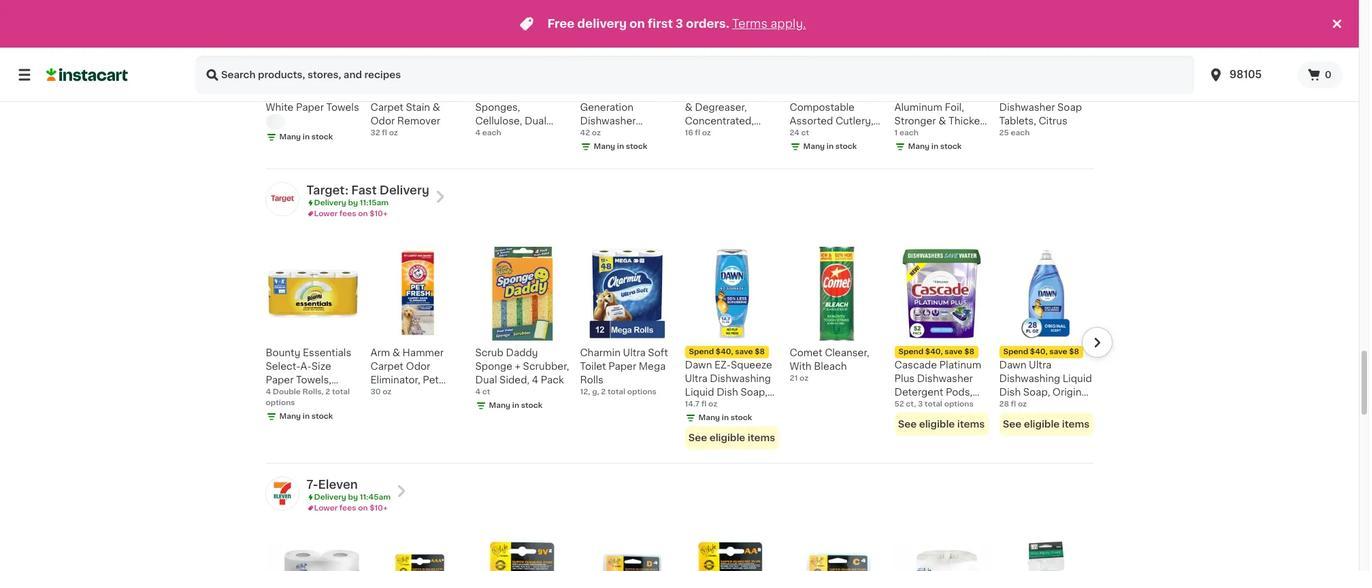 Task type: locate. For each thing, give the bounding box(es) containing it.
paper down charmin
[[608, 362, 636, 371]]

2 inside 4 double rolls, 2 total options
[[325, 388, 330, 396]]

lower for 7-
[[314, 505, 338, 512]]

2 horizontal spatial see eligible items button
[[999, 413, 1093, 436]]

many in stock down the field day 2ply white paper towels on the top left of page
[[279, 133, 333, 141]]

see eligible items down 52 ct, 3 total options
[[898, 420, 985, 429]]

0 vertical spatial fresh
[[371, 389, 397, 398]]

0 vertical spatial paper
[[296, 102, 324, 112]]

1 by from the top
[[348, 199, 358, 207]]

by for eleven
[[348, 494, 358, 501]]

see for cascade platinum plus dishwasher detergent pods, fresh
[[898, 420, 917, 429]]

soap, down the squeeze
[[741, 388, 768, 397]]

delivery down target:
[[314, 199, 346, 207]]

$8 for platinum
[[964, 348, 974, 356]]

many in stock down assorted
[[803, 143, 857, 150]]

delivery up 11:15am
[[380, 185, 429, 196]]

total right rolls,
[[332, 388, 350, 396]]

$8 inside spend $40, save $8 dawn ez-squeeze ultra dishwashing liquid dish soap, original scent
[[755, 348, 765, 356]]

in down 4 double rolls, 2 total options
[[303, 413, 310, 420]]

2 vertical spatial delivery
[[314, 494, 346, 501]]

2 vertical spatial ultra
[[685, 374, 708, 383]]

1 carpet from the top
[[371, 102, 403, 112]]

3 $40, from the left
[[1030, 348, 1048, 356]]

carpet for arm
[[371, 362, 403, 371]]

&
[[433, 102, 440, 112], [685, 102, 693, 112], [938, 116, 946, 126], [392, 348, 400, 358]]

$40, inside spend $40, save $8 dawn ez-squeeze ultra dishwashing liquid dish soap, original scent
[[716, 348, 733, 356]]

$40, for ultra
[[1030, 348, 1048, 356]]

2 horizontal spatial spend
[[1003, 348, 1028, 356]]

0 vertical spatial dishwasher
[[999, 102, 1055, 112]]

gel
[[631, 130, 648, 139]]

24 inside repurpose compostable assorted cutlery, 24 ct
[[790, 130, 802, 139]]

0 horizontal spatial total
[[332, 388, 350, 396]]

2 spend from the left
[[899, 348, 923, 356]]

dishwasher inside 'ecover automatic dishwasher soap tablets, citrus 25 each'
[[999, 102, 1055, 112]]

2 $10+ from the top
[[370, 505, 388, 512]]

many in stock down 14.7 fl oz
[[698, 414, 752, 422]]

1 horizontal spatial ultra
[[685, 374, 708, 383]]

1 vertical spatial $10+
[[370, 505, 388, 512]]

1 vertical spatial ultra
[[1029, 360, 1052, 370]]

many for if you care aluminum foil, stronger & thicker, 50 square feet
[[908, 143, 930, 150]]

3 right first
[[676, 18, 683, 29]]

many down "double"
[[279, 413, 301, 420]]

98105 button
[[1208, 56, 1290, 94]]

by down eleven
[[348, 494, 358, 501]]

spend for ez-
[[689, 348, 714, 356]]

fresh
[[371, 389, 397, 398], [894, 401, 921, 411]]

ct,
[[906, 400, 916, 408]]

total right ct,
[[925, 400, 942, 408]]

dish up 28 fl oz
[[999, 388, 1021, 397]]

by down fast
[[348, 199, 358, 207]]

1 each from the left
[[482, 129, 501, 136]]

None search field
[[196, 56, 1194, 94]]

soap,
[[741, 388, 768, 397], [1023, 388, 1050, 397]]

4 double rolls, 2 total options
[[266, 388, 350, 407]]

0 horizontal spatial soap,
[[741, 388, 768, 397]]

dawn up 28 fl oz
[[999, 360, 1026, 370]]

0 horizontal spatial detergent
[[580, 130, 629, 139]]

stock down spend $40, save $8 dawn ez-squeeze ultra dishwashing liquid dish soap, original scent
[[731, 414, 752, 422]]

paper inside the bounty essentials select-a-size paper towels, white
[[266, 375, 294, 385]]

oz right 42
[[592, 129, 601, 136]]

repurpose
[[790, 89, 842, 98]]

42
[[580, 129, 590, 136]]

$8 inside spend $40, save $8 dawn ultra dishwashing liquid dish soap, original scent
[[1069, 348, 1079, 356]]

see for dawn ultra dishwashing liquid dish soap, original scent
[[1003, 420, 1022, 429]]

many in stock down sided,
[[489, 402, 543, 409]]

ez-
[[715, 360, 731, 370]]

fresh inside the spend $40, save $8 cascade platinum plus dishwasher detergent pods, fresh
[[894, 401, 921, 411]]

stock for seventh generation dishwasher detergent gel lemon scent
[[626, 143, 647, 150]]

white inside the bounty essentials select-a-size paper towels, white
[[266, 389, 294, 398]]

2 $8 from the left
[[964, 348, 974, 356]]

0 horizontal spatial spend
[[689, 348, 714, 356]]

fl right 16
[[695, 129, 700, 136]]

citrus
[[1039, 116, 1067, 126]]

1 horizontal spatial each
[[899, 129, 918, 136]]

0 vertical spatial odor
[[371, 116, 395, 126]]

white down the field
[[266, 102, 294, 112]]

0 vertical spatial liquid
[[1063, 374, 1092, 383]]

detergent up ct,
[[894, 388, 943, 397]]

stock for bounty essentials select-a-size paper towels, white
[[311, 413, 333, 420]]

fresh down plus
[[894, 401, 921, 411]]

in for if you care aluminum foil, stronger & thicker, 50 square feet
[[931, 143, 938, 150]]

3 spend from the left
[[1003, 348, 1028, 356]]

lemon
[[580, 143, 613, 153]]

soft
[[648, 348, 668, 358]]

in down sided,
[[512, 402, 519, 409]]

cutlery,
[[836, 116, 873, 126]]

$8 for ez-
[[755, 348, 765, 356]]

1 each
[[894, 129, 918, 136]]

0 vertical spatial dual
[[525, 116, 546, 126]]

dual inside natural value sponges, cellulose, dual surface
[[525, 116, 546, 126]]

see eligible items down 28 fl oz
[[1003, 420, 1090, 429]]

1 horizontal spatial spend
[[899, 348, 923, 356]]

items down spend $40, save $8 dawn ultra dishwashing liquid dish soap, original scent
[[1062, 420, 1090, 429]]

items down pods,
[[957, 420, 985, 429]]

1
[[894, 129, 898, 136]]

1 $8 from the left
[[755, 348, 765, 356]]

stock down 4 double rolls, 2 total options
[[311, 413, 333, 420]]

stock for field day 2ply white paper towels
[[311, 133, 333, 141]]

lower fees on $10+
[[314, 210, 388, 217], [314, 505, 388, 512]]

thicker,
[[949, 116, 986, 126]]

scrubber,
[[523, 362, 569, 371]]

2 horizontal spatial total
[[925, 400, 942, 408]]

paper inside the field day 2ply white paper towels
[[296, 102, 324, 112]]

1 save from the left
[[735, 348, 753, 356]]

3 save from the left
[[1049, 348, 1067, 356]]

1 vertical spatial delivery
[[314, 199, 346, 207]]

1 dawn from the left
[[685, 360, 712, 370]]

fees for eleven
[[339, 505, 356, 512]]

delivery
[[380, 185, 429, 196], [314, 199, 346, 207], [314, 494, 346, 501]]

1 horizontal spatial 3
[[918, 400, 923, 408]]

0 vertical spatial by
[[348, 199, 358, 207]]

2 vertical spatial paper
[[266, 375, 294, 385]]

& right arm
[[392, 348, 400, 358]]

0 horizontal spatial dawn
[[685, 360, 712, 370]]

eligible
[[919, 420, 955, 429], [1024, 420, 1060, 429], [710, 433, 745, 443]]

paper for ultra
[[608, 362, 636, 371]]

odor
[[371, 116, 395, 126], [406, 362, 430, 371]]

many for repurpose compostable assorted cutlery, 24 ct
[[803, 143, 825, 150]]

1 horizontal spatial dishwashing
[[999, 374, 1060, 383]]

1 vertical spatial odor
[[406, 362, 430, 371]]

eligible down 14.7 fl oz
[[710, 433, 745, 443]]

many down sided,
[[489, 402, 510, 409]]

14.7 fl oz
[[685, 400, 717, 408]]

2 soap, from the left
[[1023, 388, 1050, 397]]

in for repurpose compostable assorted cutlery, 24 ct
[[827, 143, 834, 150]]

1 vertical spatial by
[[348, 494, 358, 501]]

$10+ down 11:15am
[[370, 210, 388, 217]]

product group containing dawn ultra dishwashing liquid dish soap, original scent
[[999, 247, 1093, 436]]

2 horizontal spatial eligible
[[1024, 420, 1060, 429]]

1 horizontal spatial dual
[[525, 116, 546, 126]]

1 $40, from the left
[[716, 348, 733, 356]]

odor down hammer
[[406, 362, 430, 371]]

paper down day
[[296, 102, 324, 112]]

hammer
[[403, 348, 444, 358]]

on down delivery by 11:45am
[[358, 505, 368, 512]]

0 vertical spatial fees
[[339, 210, 356, 217]]

3 $8 from the left
[[1069, 348, 1079, 356]]

see eligible items for original
[[1003, 420, 1090, 429]]

1 horizontal spatial dawn
[[999, 360, 1026, 370]]

fees down delivery by 11:15am
[[339, 210, 356, 217]]

1 vertical spatial 3
[[918, 400, 923, 408]]

many down 14.7 fl oz
[[698, 414, 720, 422]]

2 fees from the top
[[339, 505, 356, 512]]

delivery down 7-eleven
[[314, 494, 346, 501]]

52
[[894, 400, 904, 408]]

98105
[[1230, 69, 1262, 80]]

1 horizontal spatial dish
[[999, 388, 1021, 397]]

2 horizontal spatial product group
[[999, 247, 1093, 436]]

dual down value
[[525, 116, 546, 126]]

spend inside the spend $40, save $8 cascade platinum plus dishwasher detergent pods, fresh
[[899, 348, 923, 356]]

2 horizontal spatial each
[[1011, 129, 1030, 136]]

scent inside spend $40, save $8 dawn ultra dishwashing liquid dish soap, original scent
[[999, 401, 1027, 411]]

many down 42 oz
[[594, 143, 615, 150]]

carpet inside the arm & hammer carpet odor eliminator, pet fresh
[[371, 362, 403, 371]]

in down assorted
[[827, 143, 834, 150]]

2 horizontal spatial $40,
[[1030, 348, 1048, 356]]

1 horizontal spatial total
[[608, 388, 625, 396]]

0 horizontal spatial dishwasher
[[580, 116, 636, 126]]

2 horizontal spatial ultra
[[1029, 360, 1052, 370]]

towels
[[326, 102, 359, 112]]

& down out
[[433, 102, 440, 112]]

sponge
[[475, 362, 512, 371]]

in for seventh generation dishwasher detergent gel lemon scent
[[617, 143, 624, 150]]

options down pods,
[[944, 400, 974, 408]]

total right g,
[[608, 388, 625, 396]]

scent
[[615, 143, 643, 153], [724, 401, 752, 411], [999, 401, 1027, 411]]

oz right 21
[[800, 375, 808, 382]]

fl
[[382, 129, 387, 136], [695, 129, 700, 136], [701, 400, 707, 408], [1011, 400, 1016, 408]]

2 24 from the top
[[790, 130, 802, 139]]

0 vertical spatial detergent
[[580, 130, 629, 139]]

dawn inside spend $40, save $8 dawn ez-squeeze ultra dishwashing liquid dish soap, original scent
[[685, 360, 712, 370]]

eligible for original
[[1024, 420, 1060, 429]]

1 vertical spatial dishwasher
[[580, 116, 636, 126]]

0 horizontal spatial each
[[482, 129, 501, 136]]

many for bounty essentials select-a-size paper towels, white
[[279, 413, 301, 420]]

repurpose compostable assorted cutlery, 24 ct
[[790, 89, 873, 139]]

11:15am
[[360, 199, 389, 207]]

0 vertical spatial original
[[1053, 388, 1090, 397]]

out
[[437, 89, 455, 98]]

citra
[[685, 89, 708, 98]]

fl right 14.7 at the bottom
[[701, 400, 707, 408]]

0 vertical spatial on
[[629, 18, 645, 29]]

see eligible items down 14.7 fl oz
[[688, 433, 775, 443]]

$40, inside the spend $40, save $8 cascade platinum plus dishwasher detergent pods, fresh
[[925, 348, 943, 356]]

1 vertical spatial fees
[[339, 505, 356, 512]]

ultra
[[623, 348, 646, 358], [1029, 360, 1052, 370], [685, 374, 708, 383]]

save inside spend $40, save $8 dawn ultra dishwashing liquid dish soap, original scent
[[1049, 348, 1067, 356]]

28 fl oz
[[999, 400, 1027, 408]]

1 horizontal spatial $40,
[[925, 348, 943, 356]]

field
[[266, 89, 294, 98]]

0 horizontal spatial dishwashing
[[710, 374, 771, 383]]

3 inside limited time offer region
[[676, 18, 683, 29]]

target:
[[307, 185, 348, 196]]

stock down sided,
[[521, 402, 543, 409]]

1 vertical spatial fresh
[[894, 401, 921, 411]]

each inside 'ecover automatic dishwasher soap tablets, citrus 25 each'
[[1011, 129, 1030, 136]]

2 lower from the top
[[314, 505, 338, 512]]

fresh inside the arm & hammer carpet odor eliminator, pet fresh
[[371, 389, 397, 398]]

dawn inside spend $40, save $8 dawn ultra dishwashing liquid dish soap, original scent
[[999, 360, 1026, 370]]

item carousel region containing field day 2ply white paper towels
[[253, 0, 1112, 163]]

many in stock
[[279, 133, 333, 141], [594, 143, 647, 150], [803, 143, 857, 150], [908, 143, 962, 150], [489, 402, 543, 409], [279, 413, 333, 420], [698, 414, 752, 422]]

4 inside 4 double rolls, 2 total options
[[266, 388, 271, 396]]

1 horizontal spatial dishwasher
[[917, 374, 973, 383]]

oz right 30
[[383, 388, 392, 396]]

see eligible items button down 14.7 fl oz
[[685, 426, 779, 449]]

2 by from the top
[[348, 494, 358, 501]]

lower down 7-eleven
[[314, 505, 338, 512]]

$10+ for eleven
[[370, 505, 388, 512]]

2 2 from the left
[[601, 388, 606, 396]]

2 save from the left
[[945, 348, 963, 356]]

$40, inside spend $40, save $8 dawn ultra dishwashing liquid dish soap, original scent
[[1030, 348, 1048, 356]]

rolls
[[580, 375, 603, 385]]

0 horizontal spatial see eligible items button
[[685, 426, 779, 449]]

each for stronger
[[899, 129, 918, 136]]

many
[[279, 133, 301, 141], [594, 143, 615, 150], [803, 143, 825, 150], [908, 143, 930, 150], [489, 402, 510, 409], [279, 413, 301, 420], [698, 414, 720, 422]]

see down ct,
[[898, 420, 917, 429]]

1 lower from the top
[[314, 210, 338, 217]]

1 vertical spatial paper
[[608, 362, 636, 371]]

see eligible items button down 52 ct, 3 total options
[[894, 413, 988, 436]]

0 horizontal spatial scent
[[615, 143, 643, 153]]

0 horizontal spatial fresh
[[371, 389, 397, 398]]

save for ez-
[[735, 348, 753, 356]]

4 left pack
[[532, 375, 538, 385]]

1 vertical spatial detergent
[[894, 388, 943, 397]]

& down citra
[[685, 102, 693, 112]]

1 vertical spatial carpet
[[371, 362, 403, 371]]

in inside the product group
[[722, 414, 729, 422]]

many in stock down square
[[908, 143, 962, 150]]

many in stock down gel
[[594, 143, 647, 150]]

spend right soft
[[689, 348, 714, 356]]

detergent up lemon
[[580, 130, 629, 139]]

spend for platinum
[[899, 348, 923, 356]]

many for scrub daddy sponge + scrubber, dual sided, 4 pack
[[489, 402, 510, 409]]

detergent inside the spend $40, save $8 cascade platinum plus dishwasher detergent pods, fresh
[[894, 388, 943, 397]]

on down 11:15am
[[358, 210, 368, 217]]

dishwasher up tablets,
[[999, 102, 1055, 112]]

items down spend $40, save $8 dawn ez-squeeze ultra dishwashing liquid dish soap, original scent
[[748, 433, 775, 443]]

dishwashing down the squeeze
[[710, 374, 771, 383]]

delivery
[[577, 18, 627, 29]]

item carousel region containing bounty essentials select-a-size paper towels, white
[[247, 241, 1112, 458]]

3 each from the left
[[1011, 129, 1030, 136]]

1 dishwashing from the left
[[710, 374, 771, 383]]

aluminum
[[894, 102, 942, 112]]

1 horizontal spatial eligible
[[919, 420, 955, 429]]

2 horizontal spatial scent
[[999, 401, 1027, 411]]

2 lower fees on $10+ from the top
[[314, 505, 388, 512]]

each down cellulose,
[[482, 129, 501, 136]]

1 horizontal spatial save
[[945, 348, 963, 356]]

natural
[[475, 89, 510, 98]]

2 horizontal spatial dishwasher
[[999, 102, 1055, 112]]

0 horizontal spatial 2
[[325, 388, 330, 396]]

2 white from the top
[[266, 389, 294, 398]]

in down the field day 2ply white paper towels on the top left of page
[[303, 133, 310, 141]]

1 product group from the left
[[685, 247, 779, 449]]

7 eleven image
[[266, 477, 298, 510]]

dawn for ez-
[[685, 360, 712, 370]]

0 vertical spatial $10+
[[370, 210, 388, 217]]

3 right ct,
[[918, 400, 923, 408]]

1 horizontal spatial scent
[[724, 401, 752, 411]]

product group
[[685, 247, 779, 449], [894, 247, 988, 436], [999, 247, 1093, 436]]

each down tablets,
[[1011, 129, 1030, 136]]

scent inside spend $40, save $8 dawn ez-squeeze ultra dishwashing liquid dish soap, original scent
[[724, 401, 752, 411]]

square
[[910, 130, 944, 139]]

spend inside spend $40, save $8 dawn ultra dishwashing liquid dish soap, original scent
[[1003, 348, 1028, 356]]

0 horizontal spatial 3
[[676, 18, 683, 29]]

spend for ultra
[[1003, 348, 1028, 356]]

2 right rolls,
[[325, 388, 330, 396]]

oz right 14.7 at the bottom
[[708, 400, 717, 408]]

1 horizontal spatial product group
[[894, 247, 988, 436]]

many in stock for seventh generation dishwasher detergent gel lemon scent
[[594, 143, 647, 150]]

& down foil,
[[938, 116, 946, 126]]

1 fees from the top
[[339, 210, 356, 217]]

paper inside "charmin ultra soft toilet paper mega rolls 12, g, 2 total options"
[[608, 362, 636, 371]]

2 horizontal spatial options
[[944, 400, 974, 408]]

each
[[482, 129, 501, 136], [899, 129, 918, 136], [1011, 129, 1030, 136]]

0 horizontal spatial product group
[[685, 247, 779, 449]]

bounty essentials select-a-size paper towels, white
[[266, 348, 351, 398]]

in right lemon
[[617, 143, 624, 150]]

many down square
[[908, 143, 930, 150]]

liquid inside spend $40, save $8 dawn ez-squeeze ultra dishwashing liquid dish soap, original scent
[[685, 388, 714, 397]]

on for target: fast delivery
[[358, 210, 368, 217]]

0 horizontal spatial paper
[[266, 375, 294, 385]]

carpet inside 'biokleen bac-out carpet stain & odor remover 32 fl oz'
[[371, 102, 403, 112]]

0 vertical spatial white
[[266, 102, 294, 112]]

$10+ for fast
[[370, 210, 388, 217]]

0 horizontal spatial ultra
[[623, 348, 646, 358]]

1 white from the top
[[266, 102, 294, 112]]

dual down 'sponge'
[[475, 375, 497, 385]]

eligible down 28 fl oz
[[1024, 420, 1060, 429]]

bounty
[[266, 348, 300, 358]]

options down mega
[[627, 388, 657, 396]]

2 product group from the left
[[894, 247, 988, 436]]

in for bounty essentials select-a-size paper towels, white
[[303, 413, 310, 420]]

toilet
[[580, 362, 606, 371]]

stronger
[[894, 116, 936, 126]]

delivery for eleven
[[314, 494, 346, 501]]

eligible down 52 ct, 3 total options
[[919, 420, 955, 429]]

1 horizontal spatial options
[[627, 388, 657, 396]]

ct inside repurpose compostable assorted cutlery, 24 ct
[[804, 130, 814, 139]]

total inside 4 double rolls, 2 total options
[[332, 388, 350, 396]]

scent inside seventh generation dishwasher detergent gel lemon scent
[[615, 143, 643, 153]]

1 horizontal spatial 2
[[601, 388, 606, 396]]

32
[[371, 129, 380, 136]]

98105 button
[[1200, 56, 1298, 94]]

1 vertical spatial lower
[[314, 505, 338, 512]]

stain
[[406, 102, 430, 112]]

paper up "double"
[[266, 375, 294, 385]]

see eligible items button for original
[[999, 413, 1093, 436]]

oz right 32
[[389, 129, 398, 136]]

1 vertical spatial dual
[[475, 375, 497, 385]]

$40, for ez-
[[716, 348, 733, 356]]

0 vertical spatial carpet
[[371, 102, 403, 112]]

0 horizontal spatial items
[[748, 433, 775, 443]]

biokleen
[[371, 89, 412, 98]]

$8 for ultra
[[1069, 348, 1079, 356]]

1 spend from the left
[[689, 348, 714, 356]]

2 horizontal spatial $8
[[1069, 348, 1079, 356]]

many in stock for repurpose compostable assorted cutlery, 24 ct
[[803, 143, 857, 150]]

3 product group from the left
[[999, 247, 1093, 436]]

1 vertical spatial item carousel region
[[247, 241, 1112, 458]]

paper
[[296, 102, 324, 112], [608, 362, 636, 371], [266, 375, 294, 385]]

fl right 28
[[1011, 400, 1016, 408]]

soap, inside spend $40, save $8 dawn ultra dishwashing liquid dish soap, original scent
[[1023, 388, 1050, 397]]

natural value sponges, cellulose, dual surface
[[475, 89, 546, 139]]

1 soap, from the left
[[741, 388, 768, 397]]

dishwashing up 28 fl oz
[[999, 374, 1060, 383]]

2 vertical spatial dishwasher
[[917, 374, 973, 383]]

1 2 from the left
[[325, 388, 330, 396]]

in down spend $40, save $8 dawn ez-squeeze ultra dishwashing liquid dish soap, original scent
[[722, 414, 729, 422]]

stock
[[311, 133, 333, 141], [626, 143, 647, 150], [835, 143, 857, 150], [940, 143, 962, 150], [521, 402, 543, 409], [311, 413, 333, 420], [731, 414, 752, 422]]

0 horizontal spatial options
[[266, 399, 295, 407]]

you
[[903, 89, 921, 98]]

lower down target:
[[314, 210, 338, 217]]

2 dishwashing from the left
[[999, 374, 1060, 383]]

see eligible items for fresh
[[898, 420, 985, 429]]

each for surface
[[482, 129, 501, 136]]

1 horizontal spatial see eligible items button
[[894, 413, 988, 436]]

2 horizontal spatial paper
[[608, 362, 636, 371]]

1 horizontal spatial see eligible items
[[898, 420, 985, 429]]

save for platinum
[[945, 348, 963, 356]]

spend inside spend $40, save $8 dawn ez-squeeze ultra dishwashing liquid dish soap, original scent
[[689, 348, 714, 356]]

fl right 32
[[382, 129, 387, 136]]

2 dawn from the left
[[999, 360, 1026, 370]]

spend up cascade
[[899, 348, 923, 356]]

many in stock for if you care aluminum foil, stronger & thicker, 50 square feet
[[908, 143, 962, 150]]

save
[[735, 348, 753, 356], [945, 348, 963, 356], [1049, 348, 1067, 356]]

fresh down eliminator,
[[371, 389, 397, 398]]

stock down 'cutlery,'
[[835, 143, 857, 150]]

1 dish from the left
[[717, 388, 738, 397]]

dishwashing
[[710, 374, 771, 383], [999, 374, 1060, 383]]

2
[[325, 388, 330, 396], [601, 388, 606, 396]]

item carousel region
[[253, 0, 1112, 163], [247, 241, 1112, 458]]

items for dawn ultra dishwashing liquid dish soap, original scent
[[1062, 420, 1090, 429]]

see down 28 fl oz
[[1003, 420, 1022, 429]]

on
[[629, 18, 645, 29], [358, 210, 368, 217], [358, 505, 368, 512]]

automatic
[[1035, 89, 1084, 98]]

2 horizontal spatial save
[[1049, 348, 1067, 356]]

white down select-
[[266, 389, 294, 398]]

1 horizontal spatial fresh
[[894, 401, 921, 411]]

0
[[1325, 70, 1332, 80]]

cleaner
[[733, 89, 770, 98]]

original inside spend $40, save $8 dawn ez-squeeze ultra dishwashing liquid dish soap, original scent
[[685, 401, 722, 411]]

2 horizontal spatial see eligible items
[[1003, 420, 1090, 429]]

spend up 28 fl oz
[[1003, 348, 1028, 356]]

1 vertical spatial on
[[358, 210, 368, 217]]

soap, up 28 fl oz
[[1023, 388, 1050, 397]]

1 $10+ from the top
[[370, 210, 388, 217]]

see down 14.7 fl oz
[[688, 433, 707, 443]]

citra solv cleaner & degreaser, concentrated, valencia orange
[[685, 89, 770, 139]]

stock down gel
[[626, 143, 647, 150]]

eligible for fresh
[[919, 420, 955, 429]]

1 vertical spatial lower fees on $10+
[[314, 505, 388, 512]]

0 horizontal spatial original
[[685, 401, 722, 411]]

0 horizontal spatial odor
[[371, 116, 395, 126]]

fees for fast
[[339, 210, 356, 217]]

& inside 'biokleen bac-out carpet stain & odor remover 32 fl oz'
[[433, 102, 440, 112]]

2 dish from the left
[[999, 388, 1021, 397]]

1 horizontal spatial detergent
[[894, 388, 943, 397]]

2 each from the left
[[899, 129, 918, 136]]

lower fees on $10+ for fast
[[314, 210, 388, 217]]

0 vertical spatial ultra
[[623, 348, 646, 358]]

1 horizontal spatial liquid
[[1063, 374, 1092, 383]]

many in stock for bounty essentials select-a-size paper towels, white
[[279, 413, 333, 420]]

$8 inside the spend $40, save $8 cascade platinum plus dishwasher detergent pods, fresh
[[964, 348, 974, 356]]

bleach
[[814, 362, 847, 371]]

fast
[[351, 185, 377, 196]]

0 horizontal spatial liquid
[[685, 388, 714, 397]]

1 lower fees on $10+ from the top
[[314, 210, 388, 217]]

care
[[923, 89, 946, 98]]

carpet down biokleen
[[371, 102, 403, 112]]

soap, inside spend $40, save $8 dawn ez-squeeze ultra dishwashing liquid dish soap, original scent
[[741, 388, 768, 397]]

2 carpet from the top
[[371, 362, 403, 371]]

dishwashing inside spend $40, save $8 dawn ultra dishwashing liquid dish soap, original scent
[[999, 374, 1060, 383]]

see for dawn ez-squeeze ultra dishwashing liquid dish soap, original scent
[[688, 433, 707, 443]]

4 down cellulose,
[[475, 129, 480, 136]]

save inside the spend $40, save $8 cascade platinum plus dishwasher detergent pods, fresh
[[945, 348, 963, 356]]

dawn left ez-
[[685, 360, 712, 370]]

save inside spend $40, save $8 dawn ez-squeeze ultra dishwashing liquid dish soap, original scent
[[735, 348, 753, 356]]

0 vertical spatial lower fees on $10+
[[314, 210, 388, 217]]

0 horizontal spatial $40,
[[716, 348, 733, 356]]

2 horizontal spatial see
[[1003, 420, 1022, 429]]

0 vertical spatial item carousel region
[[253, 0, 1112, 163]]

2 $40, from the left
[[925, 348, 943, 356]]

stock down towels
[[311, 133, 333, 141]]

in down square
[[931, 143, 938, 150]]

target: fast delivery
[[307, 185, 429, 196]]

dawn
[[685, 360, 712, 370], [999, 360, 1026, 370]]

1 horizontal spatial soap,
[[1023, 388, 1050, 397]]

many down 24 ct
[[803, 143, 825, 150]]

1 horizontal spatial odor
[[406, 362, 430, 371]]

dishwasher inside seventh generation dishwasher detergent gel lemon scent
[[580, 116, 636, 126]]

0 button
[[1298, 61, 1343, 88]]



Task type: vqa. For each thing, say whether or not it's contained in the screenshot.
the left save
yes



Task type: describe. For each thing, give the bounding box(es) containing it.
delivery for fast
[[314, 199, 346, 207]]

orange
[[727, 130, 763, 139]]

in for field day 2ply white paper towels
[[303, 133, 310, 141]]

eleven
[[318, 479, 358, 490]]

cascade
[[894, 360, 937, 370]]

first
[[648, 18, 673, 29]]

& inside the arm & hammer carpet odor eliminator, pet fresh
[[392, 348, 400, 358]]

free
[[547, 18, 575, 29]]

with
[[790, 362, 812, 371]]

tablets,
[[999, 116, 1036, 126]]

instacart logo image
[[46, 67, 128, 83]]

oz right 16
[[702, 129, 711, 136]]

dish inside spend $40, save $8 dawn ultra dishwashing liquid dish soap, original scent
[[999, 388, 1021, 397]]

on inside limited time offer region
[[629, 18, 645, 29]]

delivery by 11:15am
[[314, 199, 389, 207]]

25
[[999, 129, 1009, 136]]

valencia
[[685, 130, 725, 139]]

spend $40, save $8 dawn ultra dishwashing liquid dish soap, original scent
[[999, 348, 1092, 411]]

arm & hammer carpet odor eliminator, pet fresh
[[371, 348, 444, 398]]

28
[[999, 400, 1009, 408]]

many in stock for scrub daddy sponge + scrubber, dual sided, 4 pack
[[489, 402, 543, 409]]

sponges,
[[475, 102, 520, 112]]

on for 7-eleven
[[358, 505, 368, 512]]

oz inside 'biokleen bac-out carpet stain & odor remover 32 fl oz'
[[389, 129, 398, 136]]

terms apply. link
[[732, 18, 806, 29]]

assorted
[[790, 116, 833, 126]]

52 ct, 3 total options
[[894, 400, 974, 408]]

bac-
[[414, 89, 437, 98]]

fl for 28
[[1011, 400, 1016, 408]]

items for dawn ez-squeeze ultra dishwashing liquid dish soap, original scent
[[748, 433, 775, 443]]

2 inside "charmin ultra soft toilet paper mega rolls 12, g, 2 total options"
[[601, 388, 606, 396]]

options inside "charmin ultra soft toilet paper mega rolls 12, g, 2 total options"
[[627, 388, 657, 396]]

& inside the citra solv cleaner & degreaser, concentrated, valencia orange
[[685, 102, 693, 112]]

$40, for platinum
[[925, 348, 943, 356]]

4 down 'sponge'
[[475, 388, 480, 396]]

liquid inside spend $40, save $8 dawn ultra dishwashing liquid dish soap, original scent
[[1063, 374, 1092, 383]]

g,
[[592, 388, 599, 396]]

product group containing cascade platinum plus dishwasher detergent pods, fresh
[[894, 247, 988, 436]]

in for scrub daddy sponge + scrubber, dual sided, 4 pack
[[512, 402, 519, 409]]

total inside "charmin ultra soft toilet paper mega rolls 12, g, 2 total options"
[[608, 388, 625, 396]]

16 fl oz
[[685, 129, 711, 136]]

charmin ultra soft toilet paper mega rolls 12, g, 2 total options
[[580, 348, 668, 396]]

daddy
[[506, 348, 538, 358]]

0 horizontal spatial see eligible items
[[688, 433, 775, 443]]

limited time offer region
[[0, 0, 1329, 48]]

dish inside spend $40, save $8 dawn ez-squeeze ultra dishwashing liquid dish soap, original scent
[[717, 388, 738, 397]]

dishwasher for ecover
[[999, 102, 1055, 112]]

oz right 28
[[1018, 400, 1027, 408]]

remover
[[397, 116, 440, 126]]

degreaser,
[[695, 102, 747, 112]]

sided,
[[500, 375, 530, 385]]

lower for target:
[[314, 210, 338, 217]]

stock for scrub daddy sponge + scrubber, dual sided, 4 pack
[[521, 402, 543, 409]]

50
[[894, 130, 907, 139]]

odor inside the arm & hammer carpet odor eliminator, pet fresh
[[406, 362, 430, 371]]

items for cascade platinum plus dishwasher detergent pods, fresh
[[957, 420, 985, 429]]

stock for repurpose compostable assorted cutlery, 24 ct
[[835, 143, 857, 150]]

orders.
[[686, 18, 729, 29]]

& inside if you care aluminum foil, stronger & thicker, 50 square feet
[[938, 116, 946, 126]]

0 vertical spatial delivery
[[380, 185, 429, 196]]

ct inside scrub daddy sponge + scrubber, dual sided, 4 pack 4 ct
[[482, 388, 490, 396]]

apply.
[[770, 18, 806, 29]]

squeeze
[[731, 360, 772, 370]]

carpet for biokleen
[[371, 102, 403, 112]]

lower fees on $10+ for eleven
[[314, 505, 388, 512]]

dual inside scrub daddy sponge + scrubber, dual sided, 4 pack 4 ct
[[475, 375, 497, 385]]

21
[[790, 375, 798, 382]]

original inside spend $40, save $8 dawn ultra dishwashing liquid dish soap, original scent
[[1053, 388, 1090, 397]]

platinum
[[939, 360, 981, 370]]

14.7
[[685, 400, 700, 408]]

odor inside 'biokleen bac-out carpet stain & odor remover 32 fl oz'
[[371, 116, 395, 126]]

day
[[296, 89, 316, 98]]

7-eleven
[[307, 479, 358, 490]]

4 each
[[475, 129, 501, 136]]

white inside the field day 2ply white paper towels
[[266, 102, 294, 112]]

see eligible items button for fresh
[[894, 413, 988, 436]]

7-
[[307, 479, 318, 490]]

ultra inside spend $40, save $8 dawn ultra dishwashing liquid dish soap, original scent
[[1029, 360, 1052, 370]]

cleanser,
[[825, 348, 869, 358]]

a-
[[300, 362, 311, 371]]

free delivery on first 3 orders. terms apply.
[[547, 18, 806, 29]]

many in stock for field day 2ply white paper towels
[[279, 133, 333, 141]]

scrub daddy sponge + scrubber, dual sided, 4 pack 4 ct
[[475, 348, 569, 396]]

fl inside 'biokleen bac-out carpet stain & odor remover 32 fl oz'
[[382, 129, 387, 136]]

mega
[[639, 362, 666, 371]]

ultra inside spend $40, save $8 dawn ez-squeeze ultra dishwashing liquid dish soap, original scent
[[685, 374, 708, 383]]

detergent inside seventh generation dishwasher detergent gel lemon scent
[[580, 130, 629, 139]]

towels,
[[296, 375, 331, 385]]

save for ultra
[[1049, 348, 1067, 356]]

Search field
[[196, 56, 1194, 94]]

42 oz
[[580, 129, 601, 136]]

many for field day 2ply white paper towels
[[279, 133, 301, 141]]

compostable
[[790, 102, 855, 112]]

plus
[[894, 374, 915, 383]]

field day 2ply white paper towels
[[266, 89, 359, 112]]

size
[[311, 362, 331, 371]]

solv
[[710, 89, 731, 98]]

paper for day
[[296, 102, 324, 112]]

oz inside comet cleanser, with bleach 21 oz
[[800, 375, 808, 382]]

comet
[[790, 348, 822, 358]]

16
[[685, 129, 693, 136]]

1 24 from the top
[[790, 129, 799, 136]]

seventh
[[580, 89, 619, 98]]

pet
[[423, 375, 439, 385]]

dishwasher for seventh
[[580, 116, 636, 126]]

by for fast
[[348, 199, 358, 207]]

if you care aluminum foil, stronger & thicker, 50 square feet
[[894, 89, 986, 139]]

dawn for ultra
[[999, 360, 1026, 370]]

ultra inside "charmin ultra soft toilet paper mega rolls 12, g, 2 total options"
[[623, 348, 646, 358]]

product group containing dawn ez-squeeze ultra dishwashing liquid dish soap, original scent
[[685, 247, 779, 449]]

fl for 14.7
[[701, 400, 707, 408]]

options inside the product group
[[944, 400, 974, 408]]

eliminator,
[[371, 375, 420, 385]]

scrub
[[475, 348, 503, 358]]

24 ct
[[790, 129, 809, 136]]

+
[[515, 362, 521, 371]]

soap
[[1057, 102, 1082, 112]]

target: fast delivery image
[[266, 183, 298, 215]]

ecover
[[999, 89, 1032, 98]]

dishwashing inside spend $40, save $8 dawn ez-squeeze ultra dishwashing liquid dish soap, original scent
[[710, 374, 771, 383]]

3 inside the product group
[[918, 400, 923, 408]]

fl for 16
[[695, 129, 700, 136]]

30
[[371, 388, 381, 396]]

dishwasher inside the spend $40, save $8 cascade platinum plus dishwasher detergent pods, fresh
[[917, 374, 973, 383]]

feet
[[946, 130, 967, 139]]

options inside 4 double rolls, 2 total options
[[266, 399, 295, 407]]

many for seventh generation dishwasher detergent gel lemon scent
[[594, 143, 615, 150]]

charmin
[[580, 348, 621, 358]]

stock for if you care aluminum foil, stronger & thicker, 50 square feet
[[940, 143, 962, 150]]

rolls,
[[303, 388, 324, 396]]

0 horizontal spatial eligible
[[710, 433, 745, 443]]

cellulose,
[[475, 116, 522, 126]]

foil,
[[945, 102, 964, 112]]

spend $40, save $8 cascade platinum plus dishwasher detergent pods, fresh
[[894, 348, 981, 411]]

value
[[512, 89, 538, 98]]

if
[[894, 89, 901, 98]]



